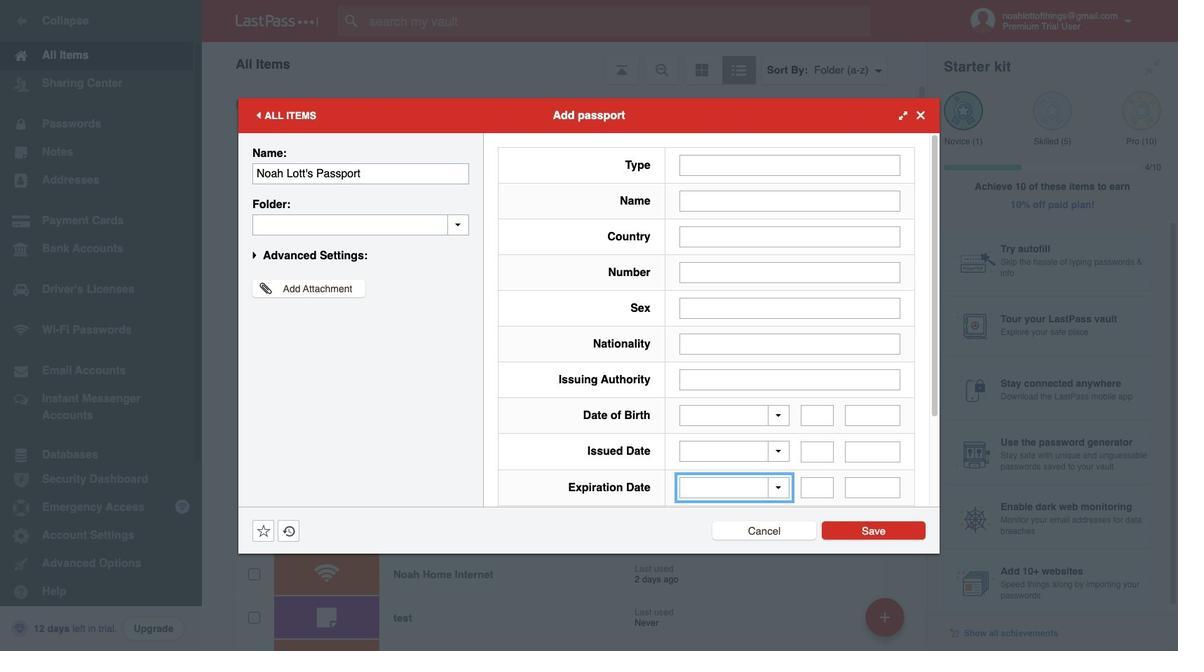 Task type: describe. For each thing, give the bounding box(es) containing it.
search my vault text field
[[338, 6, 899, 36]]

lastpass image
[[236, 15, 319, 27]]

new item image
[[881, 613, 890, 623]]

new item navigation
[[861, 594, 914, 652]]

vault options navigation
[[202, 42, 928, 84]]



Task type: locate. For each thing, give the bounding box(es) containing it.
dialog
[[239, 98, 940, 608]]

main navigation navigation
[[0, 0, 202, 652]]

None text field
[[680, 155, 901, 176], [253, 214, 469, 235], [680, 226, 901, 247], [680, 334, 901, 355], [680, 369, 901, 390], [801, 406, 835, 427], [801, 442, 835, 463], [801, 478, 835, 499], [680, 155, 901, 176], [253, 214, 469, 235], [680, 226, 901, 247], [680, 334, 901, 355], [680, 369, 901, 390], [801, 406, 835, 427], [801, 442, 835, 463], [801, 478, 835, 499]]

Search search field
[[338, 6, 899, 36]]

None text field
[[253, 163, 469, 184], [680, 191, 901, 212], [680, 262, 901, 283], [680, 298, 901, 319], [846, 406, 901, 427], [846, 442, 901, 463], [846, 478, 901, 499], [253, 163, 469, 184], [680, 191, 901, 212], [680, 262, 901, 283], [680, 298, 901, 319], [846, 406, 901, 427], [846, 442, 901, 463], [846, 478, 901, 499]]



